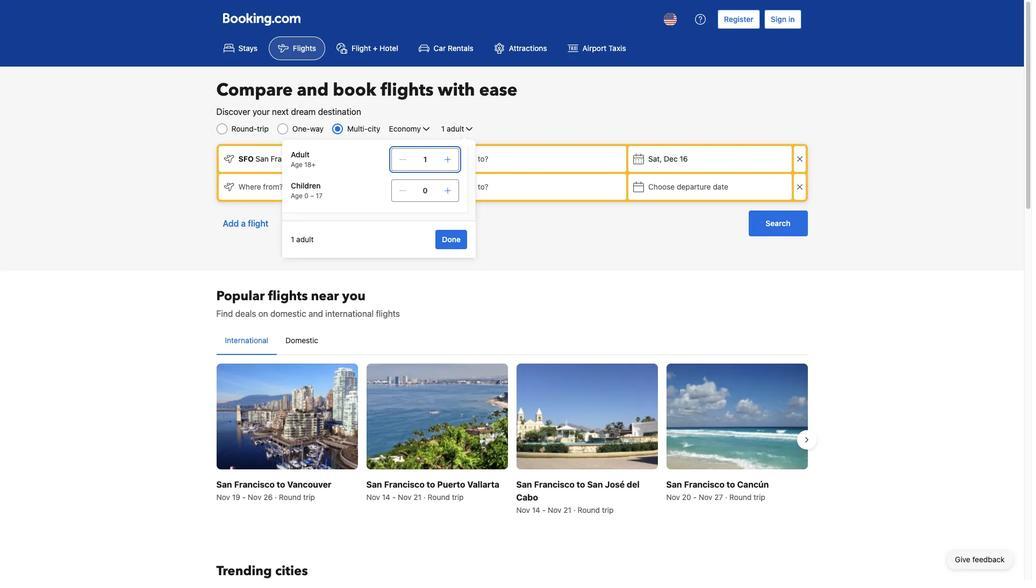 Task type: describe. For each thing, give the bounding box(es) containing it.
1 adult inside popup button
[[441, 124, 464, 133]]

round inside san francisco to vancouver nov 19 - nov 26 · round trip
[[279, 493, 301, 502]]

2 vertical spatial flights
[[376, 309, 400, 319]]

1 vertical spatial 1
[[424, 155, 427, 164]]

economy
[[389, 124, 421, 133]]

compare and book flights with ease discover your next dream destination
[[216, 79, 518, 117]]

stays link
[[214, 37, 267, 60]]

with
[[438, 79, 475, 102]]

car rentals link
[[410, 37, 483, 60]]

city
[[368, 124, 380, 133]]

- inside 'san francisco to cancún nov 20 - nov 27 · round trip'
[[693, 493, 697, 502]]

27
[[715, 493, 723, 502]]

san francisco to cancún nov 20 - nov 27 · round trip
[[666, 480, 769, 502]]

21 inside "san francisco to puerto vallarta nov 14 - nov 21 · round trip"
[[414, 493, 422, 502]]

register link
[[718, 10, 760, 29]]

done button
[[436, 230, 467, 249]]

flight
[[352, 44, 371, 53]]

children
[[291, 181, 321, 190]]

adult
[[291, 150, 310, 159]]

to for puerto
[[427, 480, 435, 490]]

del
[[627, 480, 640, 490]]

14 inside "san francisco to puerto vallarta nov 14 - nov 21 · round trip"
[[382, 493, 390, 502]]

–
[[310, 192, 314, 200]]

17
[[316, 192, 323, 200]]

age for adult
[[291, 161, 303, 169]]

san francisco to san josé del cabo image
[[516, 364, 658, 470]]

choose
[[649, 182, 675, 191]]

trip inside san francisco to vancouver nov 19 - nov 26 · round trip
[[303, 493, 315, 502]]

flights inside compare and book flights with ease discover your next dream destination
[[381, 79, 434, 102]]

dream
[[291, 107, 316, 117]]

18+
[[304, 161, 316, 169]]

and inside compare and book flights with ease discover your next dream destination
[[297, 79, 329, 102]]

francisco for vancouver
[[234, 480, 275, 490]]

sfo
[[238, 154, 254, 163]]

on
[[258, 309, 268, 319]]

where from?
[[238, 182, 283, 191]]

san francisco to vancouver nov 19 - nov 26 · round trip
[[216, 480, 332, 502]]

children age 0 – 17
[[291, 181, 323, 200]]

book
[[333, 79, 376, 102]]

round-trip
[[231, 124, 269, 133]]

· inside 'san francisco to cancún nov 20 - nov 27 · round trip'
[[725, 493, 728, 502]]

add
[[223, 219, 239, 229]]

destination
[[318, 107, 361, 117]]

from?
[[263, 182, 283, 191]]

feedback
[[973, 555, 1005, 565]]

flights link
[[269, 37, 325, 60]]

taxis
[[609, 44, 626, 53]]

car rentals
[[434, 44, 474, 53]]

trip inside "san francisco to puerto vallarta nov 14 - nov 21 · round trip"
[[452, 493, 464, 502]]

round-
[[231, 124, 257, 133]]

to? for choose
[[478, 182, 489, 191]]

deals
[[235, 309, 256, 319]]

+
[[373, 44, 378, 53]]

departure
[[677, 182, 711, 191]]

francisco for san
[[534, 480, 575, 490]]

to for cancún
[[727, 480, 735, 490]]

way
[[310, 124, 324, 133]]

to for vancouver
[[277, 480, 285, 490]]

josé
[[605, 480, 625, 490]]

region containing san francisco to vancouver
[[208, 360, 817, 521]]

hotel
[[380, 44, 398, 53]]

popular
[[216, 288, 265, 305]]

trip down your
[[257, 124, 269, 133]]

popular flights near you find deals on domestic and international flights
[[216, 288, 400, 319]]

international
[[225, 336, 268, 345]]

one-
[[292, 124, 310, 133]]

airport taxis
[[583, 44, 626, 53]]

sign in link
[[765, 10, 801, 29]]

san for san francisco to puerto vallarta
[[366, 480, 382, 490]]

flight + hotel link
[[327, 37, 407, 60]]

san for san francisco to vancouver
[[216, 480, 232, 490]]

choose departure date button
[[629, 174, 792, 200]]

register
[[724, 15, 754, 24]]

ease
[[479, 79, 518, 102]]

car
[[434, 44, 446, 53]]

· inside san francisco to vancouver nov 19 - nov 26 · round trip
[[275, 493, 277, 502]]

sign in
[[771, 15, 795, 24]]

san francisco to vancouver image
[[216, 364, 358, 470]]

cancún
[[737, 480, 769, 490]]

near
[[311, 288, 339, 305]]

find
[[216, 309, 233, 319]]

discover
[[216, 107, 250, 117]]

where to? for choose departure date
[[453, 182, 489, 191]]

- inside "san francisco to puerto vallarta nov 14 - nov 21 · round trip"
[[392, 493, 396, 502]]

next
[[272, 107, 289, 117]]

round inside "san francisco to puerto vallarta nov 14 - nov 21 · round trip"
[[428, 493, 450, 502]]

flight + hotel
[[352, 44, 398, 53]]

0 horizontal spatial adult
[[296, 235, 314, 244]]

international button
[[216, 327, 277, 355]]

- inside san francisco to san josé del cabo nov 14 - nov 21 · round trip
[[542, 506, 546, 515]]

26
[[264, 493, 273, 502]]

domestic
[[270, 309, 306, 319]]

· inside san francisco to san josé del cabo nov 14 - nov 21 · round trip
[[574, 506, 576, 515]]



Task type: locate. For each thing, give the bounding box(es) containing it.
to left puerto
[[427, 480, 435, 490]]

booking.com logo image
[[223, 13, 300, 26], [223, 13, 300, 26]]

19
[[232, 493, 240, 502]]

to? inside popup button
[[478, 154, 489, 163]]

san francisco to san josé del cabo nov 14 - nov 21 · round trip
[[516, 480, 640, 515]]

5 san from the left
[[666, 480, 682, 490]]

1
[[441, 124, 445, 133], [424, 155, 427, 164], [291, 235, 294, 244]]

21 inside san francisco to san josé del cabo nov 14 - nov 21 · round trip
[[564, 506, 572, 515]]

flights right international
[[376, 309, 400, 319]]

0 horizontal spatial 0
[[304, 192, 309, 200]]

- inside san francisco to vancouver nov 19 - nov 26 · round trip
[[242, 493, 246, 502]]

date
[[713, 182, 729, 191]]

1 vertical spatial 1 adult
[[291, 235, 314, 244]]

your
[[253, 107, 270, 117]]

sat, dec 16 button
[[629, 146, 792, 172]]

where to? inside dropdown button
[[453, 182, 489, 191]]

san inside 'san francisco to cancún nov 20 - nov 27 · round trip'
[[666, 480, 682, 490]]

0 vertical spatial and
[[297, 79, 329, 102]]

1 age from the top
[[291, 161, 303, 169]]

trip down vancouver
[[303, 493, 315, 502]]

0 horizontal spatial 14
[[382, 493, 390, 502]]

san francisco to cancún image
[[666, 364, 808, 470]]

adult down with
[[447, 124, 464, 133]]

1 adult down with
[[441, 124, 464, 133]]

francisco left puerto
[[384, 480, 425, 490]]

0 vertical spatial adult
[[447, 124, 464, 133]]

where to? button
[[433, 174, 626, 200]]

francisco inside "san francisco to puerto vallarta nov 14 - nov 21 · round trip"
[[384, 480, 425, 490]]

francisco for cancún
[[684, 480, 725, 490]]

attractions
[[509, 44, 547, 53]]

flights up economy
[[381, 79, 434, 102]]

1 vertical spatial 21
[[564, 506, 572, 515]]

0 vertical spatial 14
[[382, 493, 390, 502]]

attractions link
[[485, 37, 556, 60]]

flights
[[381, 79, 434, 102], [268, 288, 308, 305], [376, 309, 400, 319]]

1 horizontal spatial 1 adult
[[441, 124, 464, 133]]

0 vertical spatial 1 adult
[[441, 124, 464, 133]]

and down near
[[309, 309, 323, 319]]

1 adult down –
[[291, 235, 314, 244]]

3 to from the left
[[577, 480, 585, 490]]

0 vertical spatial to?
[[478, 154, 489, 163]]

nov
[[216, 493, 230, 502], [248, 493, 262, 502], [366, 493, 380, 502], [398, 493, 412, 502], [666, 493, 680, 502], [699, 493, 713, 502], [516, 506, 530, 515], [548, 506, 562, 515]]

cabo
[[516, 493, 538, 503]]

where inside where to? dropdown button
[[453, 182, 476, 191]]

francisco inside 'san francisco to cancún nov 20 - nov 27 · round trip'
[[684, 480, 725, 490]]

trip inside san francisco to san josé del cabo nov 14 - nov 21 · round trip
[[602, 506, 614, 515]]

age down adult
[[291, 161, 303, 169]]

3 francisco from the left
[[534, 480, 575, 490]]

0 horizontal spatial 21
[[414, 493, 422, 502]]

age inside adult age 18+
[[291, 161, 303, 169]]

vallarta
[[467, 480, 500, 490]]

region
[[208, 360, 817, 521]]

adult age 18+
[[291, 150, 316, 169]]

20
[[682, 493, 691, 502]]

0 vertical spatial 1
[[441, 124, 445, 133]]

a
[[241, 219, 246, 229]]

francisco for puerto
[[384, 480, 425, 490]]

search button
[[749, 211, 808, 237]]

trip down josé at the bottom right of the page
[[602, 506, 614, 515]]

vancouver
[[287, 480, 332, 490]]

1 horizontal spatial adult
[[447, 124, 464, 133]]

to inside san francisco to vancouver nov 19 - nov 26 · round trip
[[277, 480, 285, 490]]

where from? button
[[219, 174, 412, 200]]

to?
[[478, 154, 489, 163], [478, 182, 489, 191]]

trip down cancún
[[754, 493, 766, 502]]

adult inside 1 adult popup button
[[447, 124, 464, 133]]

2 to from the left
[[427, 480, 435, 490]]

puerto
[[437, 480, 465, 490]]

trip down puerto
[[452, 493, 464, 502]]

you
[[342, 288, 366, 305]]

airport taxis link
[[558, 37, 635, 60]]

san for san francisco to san josé del cabo
[[516, 480, 532, 490]]

trip
[[257, 124, 269, 133], [303, 493, 315, 502], [452, 493, 464, 502], [754, 493, 766, 502], [602, 506, 614, 515]]

1 vertical spatial adult
[[296, 235, 314, 244]]

4 to from the left
[[727, 480, 735, 490]]

1 vertical spatial 14
[[532, 506, 540, 515]]

airport
[[583, 44, 607, 53]]

1 francisco from the left
[[234, 480, 275, 490]]

add a flight button
[[216, 211, 275, 237]]

1 to? from the top
[[478, 154, 489, 163]]

1 vertical spatial and
[[309, 309, 323, 319]]

sign
[[771, 15, 787, 24]]

to
[[277, 480, 285, 490], [427, 480, 435, 490], [577, 480, 585, 490], [727, 480, 735, 490]]

4 francisco from the left
[[684, 480, 725, 490]]

where inside where to? popup button
[[453, 154, 476, 163]]

where to? for sat, dec 16
[[453, 154, 489, 163]]

international
[[325, 309, 374, 319]]

search
[[766, 219, 791, 228]]

1 vertical spatial to?
[[478, 182, 489, 191]]

to left vancouver
[[277, 480, 285, 490]]

where for where from?
[[453, 182, 476, 191]]

2 francisco from the left
[[384, 480, 425, 490]]

flight
[[248, 219, 269, 229]]

sfo button
[[219, 146, 412, 172]]

trip inside 'san francisco to cancún nov 20 - nov 27 · round trip'
[[754, 493, 766, 502]]

age inside children age 0 – 17
[[291, 192, 303, 200]]

add a flight
[[223, 219, 269, 229]]

· inside "san francisco to puerto vallarta nov 14 - nov 21 · round trip"
[[424, 493, 426, 502]]

0 vertical spatial 21
[[414, 493, 422, 502]]

where for sfo
[[453, 154, 476, 163]]

2 vertical spatial 1
[[291, 235, 294, 244]]

francisco up 27
[[684, 480, 725, 490]]

san inside san francisco to vancouver nov 19 - nov 26 · round trip
[[216, 480, 232, 490]]

where to? button
[[433, 146, 626, 172]]

choose departure date
[[649, 182, 729, 191]]

sat, dec 16
[[649, 154, 688, 163]]

0 inside children age 0 – 17
[[304, 192, 309, 200]]

francisco up 26
[[234, 480, 275, 490]]

one-way
[[292, 124, 324, 133]]

francisco inside san francisco to vancouver nov 19 - nov 26 · round trip
[[234, 480, 275, 490]]

0 vertical spatial where to?
[[453, 154, 489, 163]]

1 vertical spatial where to?
[[453, 182, 489, 191]]

0 vertical spatial age
[[291, 161, 303, 169]]

round
[[279, 493, 301, 502], [428, 493, 450, 502], [730, 493, 752, 502], [578, 506, 600, 515]]

san
[[216, 480, 232, 490], [366, 480, 382, 490], [516, 480, 532, 490], [587, 480, 603, 490], [666, 480, 682, 490]]

1 where to? from the top
[[453, 154, 489, 163]]

san francisco to puerto vallarta image
[[366, 364, 508, 470]]

in
[[789, 15, 795, 24]]

1 horizontal spatial 1
[[424, 155, 427, 164]]

to left josé at the bottom right of the page
[[577, 480, 585, 490]]

tab list containing international
[[216, 327, 808, 356]]

14
[[382, 493, 390, 502], [532, 506, 540, 515]]

1 vertical spatial age
[[291, 192, 303, 200]]

to left cancún
[[727, 480, 735, 490]]

1 to from the left
[[277, 480, 285, 490]]

age down children
[[291, 192, 303, 200]]

age for children
[[291, 192, 303, 200]]

francisco up cabo
[[534, 480, 575, 490]]

adult
[[447, 124, 464, 133], [296, 235, 314, 244]]

2 to? from the top
[[478, 182, 489, 191]]

2 age from the top
[[291, 192, 303, 200]]

to for san
[[577, 480, 585, 490]]

2 where to? from the top
[[453, 182, 489, 191]]

to? for sat,
[[478, 154, 489, 163]]

give feedback button
[[947, 551, 1014, 570]]

21
[[414, 493, 422, 502], [564, 506, 572, 515]]

tab list
[[216, 327, 808, 356]]

2 horizontal spatial 1
[[441, 124, 445, 133]]

1 inside popup button
[[441, 124, 445, 133]]

multi-city
[[347, 124, 380, 133]]

0 horizontal spatial 1
[[291, 235, 294, 244]]

1 horizontal spatial 14
[[532, 506, 540, 515]]

flights up domestic
[[268, 288, 308, 305]]

0 vertical spatial flights
[[381, 79, 434, 102]]

1 vertical spatial flights
[[268, 288, 308, 305]]

san inside "san francisco to puerto vallarta nov 14 - nov 21 · round trip"
[[366, 480, 382, 490]]

compare
[[216, 79, 293, 102]]

round inside 'san francisco to cancún nov 20 - nov 27 · round trip'
[[730, 493, 752, 502]]

adult down –
[[296, 235, 314, 244]]

1 horizontal spatial 0
[[423, 186, 428, 195]]

1 san from the left
[[216, 480, 232, 490]]

where
[[453, 154, 476, 163], [238, 182, 261, 191], [453, 182, 476, 191]]

francisco inside san francisco to san josé del cabo nov 14 - nov 21 · round trip
[[534, 480, 575, 490]]

domestic
[[286, 336, 318, 345]]

3 san from the left
[[516, 480, 532, 490]]

4 san from the left
[[587, 480, 603, 490]]

1 adult
[[441, 124, 464, 133], [291, 235, 314, 244]]

round inside san francisco to san josé del cabo nov 14 - nov 21 · round trip
[[578, 506, 600, 515]]

0
[[423, 186, 428, 195], [304, 192, 309, 200]]

and inside popular flights near you find deals on domestic and international flights
[[309, 309, 323, 319]]

rentals
[[448, 44, 474, 53]]

done
[[442, 235, 461, 244]]

give
[[955, 555, 971, 565]]

sat,
[[649, 154, 662, 163]]

16
[[680, 154, 688, 163]]

to? inside dropdown button
[[478, 182, 489, 191]]

give feedback
[[955, 555, 1005, 565]]

stays
[[238, 44, 258, 53]]

san francisco to puerto vallarta nov 14 - nov 21 · round trip
[[366, 480, 500, 502]]

0 horizontal spatial 1 adult
[[291, 235, 314, 244]]

where inside where from? dropdown button
[[238, 182, 261, 191]]

where to? inside popup button
[[453, 154, 489, 163]]

to inside 'san francisco to cancún nov 20 - nov 27 · round trip'
[[727, 480, 735, 490]]

and up dream
[[297, 79, 329, 102]]

dec
[[664, 154, 678, 163]]

14 inside san francisco to san josé del cabo nov 14 - nov 21 · round trip
[[532, 506, 540, 515]]

1 adult button
[[440, 123, 476, 136]]

san for san francisco to cancún
[[666, 480, 682, 490]]

multi-
[[347, 124, 368, 133]]

domestic button
[[277, 327, 327, 355]]

to inside "san francisco to puerto vallarta nov 14 - nov 21 · round trip"
[[427, 480, 435, 490]]

to inside san francisco to san josé del cabo nov 14 - nov 21 · round trip
[[577, 480, 585, 490]]

1 horizontal spatial 21
[[564, 506, 572, 515]]

2 san from the left
[[366, 480, 382, 490]]



Task type: vqa. For each thing, say whether or not it's contained in the screenshot.
middle FREE
no



